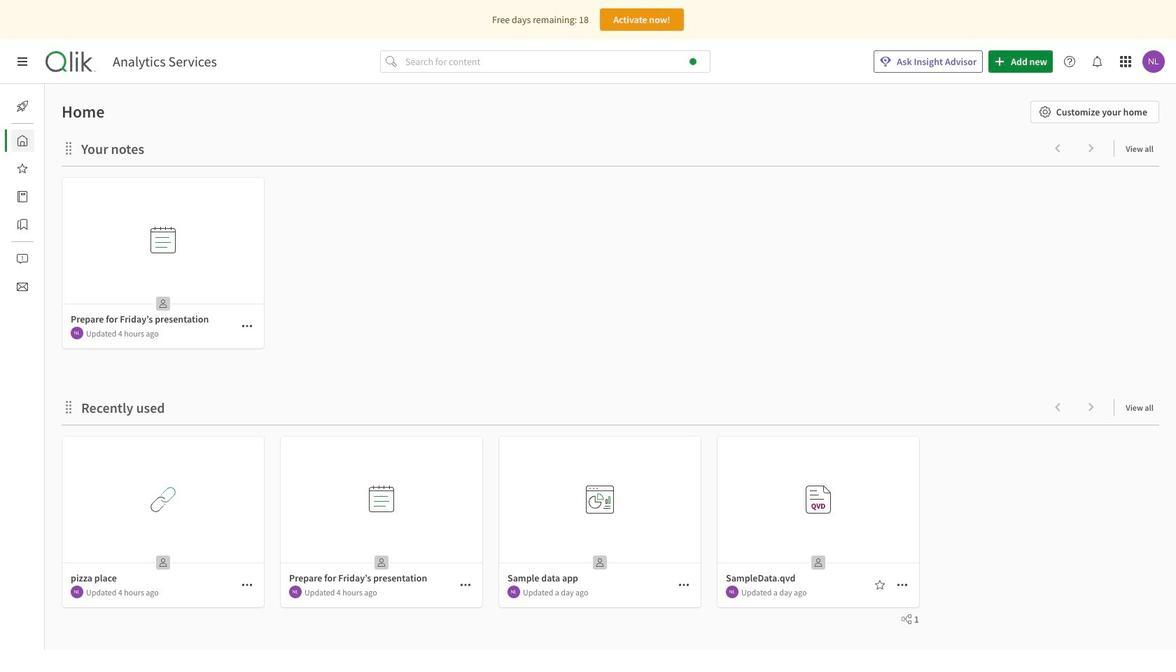 Task type: vqa. For each thing, say whether or not it's contained in the screenshot.
SEARCH FOR CONTENT TEXT FIELD
yes



Task type: describe. For each thing, give the bounding box(es) containing it.
1 vertical spatial noah lott image
[[71, 327, 83, 340]]

favorites image
[[17, 163, 28, 174]]

2 noah lott image from the left
[[508, 586, 520, 599]]

alerts image
[[17, 253, 28, 265]]

getting started image
[[17, 101, 28, 112]]

1 noah lott image from the left
[[71, 586, 83, 599]]

collections image
[[17, 219, 28, 230]]

subscriptions image
[[17, 281, 28, 293]]

navigation pane element
[[0, 90, 45, 304]]

move collection image
[[62, 400, 76, 414]]

2 more actions image from the left
[[460, 580, 471, 591]]

home badge image
[[690, 58, 697, 65]]

0 vertical spatial more actions image
[[242, 321, 253, 332]]



Task type: locate. For each thing, give the bounding box(es) containing it.
noah lott image
[[1142, 50, 1165, 73], [71, 327, 83, 340], [289, 586, 302, 599]]

analytics services element
[[113, 53, 217, 70]]

main content
[[39, 84, 1176, 650]]

2 vertical spatial noah lott image
[[289, 586, 302, 599]]

noah lott image
[[71, 586, 83, 599], [508, 586, 520, 599], [726, 586, 739, 599]]

Search for content text field
[[403, 50, 711, 73]]

1 more actions image from the left
[[242, 580, 253, 591]]

add to favorites image
[[874, 580, 886, 591]]

2 horizontal spatial noah lott image
[[726, 586, 739, 599]]

2 horizontal spatial noah lott image
[[1142, 50, 1165, 73]]

more actions image
[[242, 580, 253, 591], [460, 580, 471, 591]]

noah lott element
[[71, 327, 83, 340], [71, 586, 83, 599], [289, 586, 302, 599], [508, 586, 520, 599], [726, 586, 739, 599]]

home image
[[17, 135, 28, 146]]

more actions image
[[242, 321, 253, 332], [897, 580, 908, 591]]

0 horizontal spatial more actions image
[[242, 580, 253, 591]]

1 horizontal spatial more actions image
[[897, 580, 908, 591]]

0 horizontal spatial more actions image
[[242, 321, 253, 332]]

3 noah lott image from the left
[[726, 586, 739, 599]]

1 vertical spatial more actions image
[[897, 580, 908, 591]]

catalog image
[[17, 191, 28, 202]]

0 vertical spatial noah lott image
[[1142, 50, 1165, 73]]

move collection image
[[62, 141, 76, 155]]

1 horizontal spatial more actions image
[[460, 580, 471, 591]]

open sidebar menu image
[[17, 56, 28, 67]]

1 horizontal spatial noah lott image
[[508, 586, 520, 599]]

0 horizontal spatial noah lott image
[[71, 586, 83, 599]]

1 horizontal spatial noah lott image
[[289, 586, 302, 599]]

0 horizontal spatial noah lott image
[[71, 327, 83, 340]]



